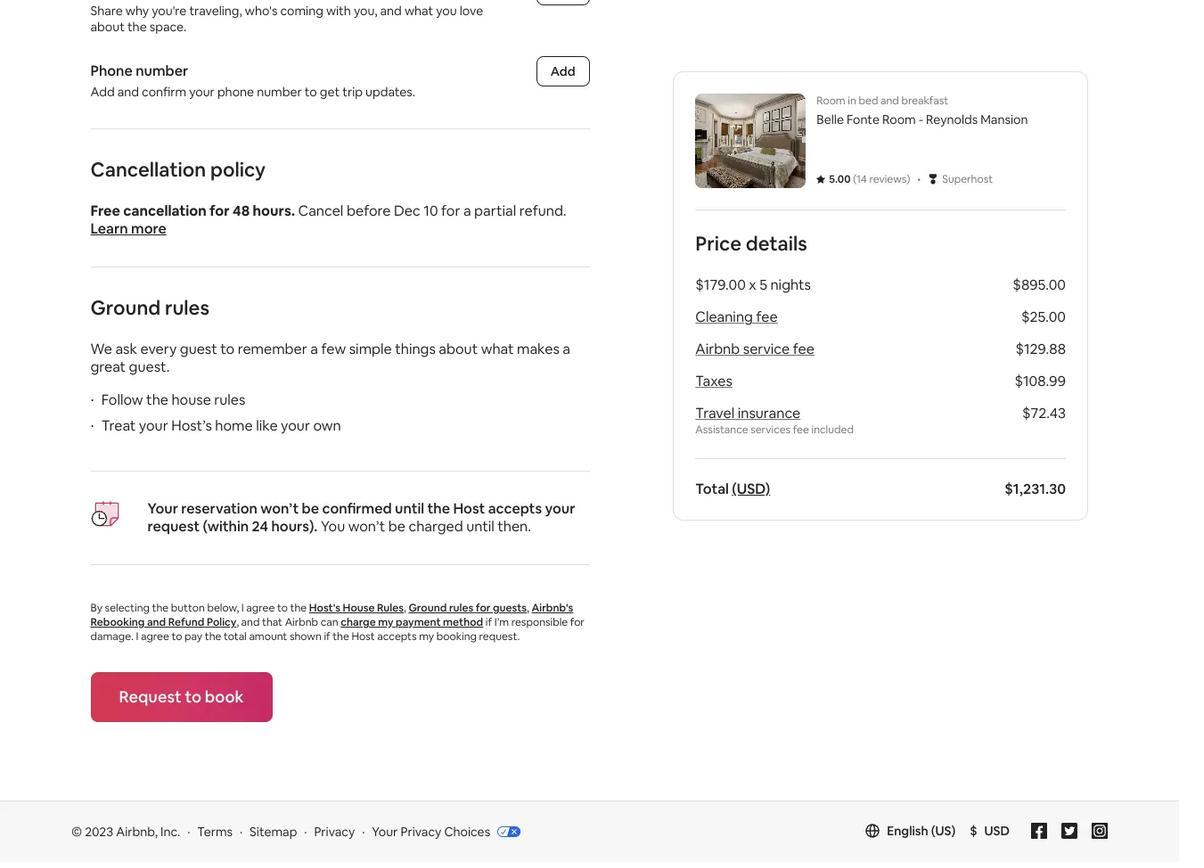 Task type: vqa. For each thing, say whether or not it's contained in the screenshot.
do within the HOW-TO HOW DO I USE SIGN IN WITH APPLE ON AIRBNB? INSTEAD OF ENTERING A PASSWORD, THIS FEATURE LETS YOU USE FACE ID OR TOUCH ID TO LOG IN. IT'S ONLY AVAILABLE FOR NEW ACCOUNTS.
no



Task type: locate. For each thing, give the bounding box(es) containing it.
accepts inside your reservation won't be confirmed until the host accepts your request (within 24 hours).
[[488, 499, 542, 518]]

and down phone
[[117, 84, 139, 100]]

about left why
[[90, 19, 125, 35]]

until left then.
[[466, 517, 495, 536]]

accepts right charged
[[488, 499, 542, 518]]

14
[[856, 172, 867, 186]]

reservation
[[181, 499, 258, 518]]

1 horizontal spatial room
[[882, 111, 916, 127]]

0 vertical spatial agree
[[246, 601, 275, 615]]

host inside your reservation won't be confirmed until the host accepts your request (within 24 hours).
[[453, 499, 485, 518]]

what left you
[[405, 3, 433, 19]]

won't inside your reservation won't be confirmed until the host accepts your request (within 24 hours).
[[261, 499, 299, 518]]

share
[[90, 3, 123, 19]]

and left refund in the bottom of the page
[[147, 615, 166, 629]]

airbnb's rebooking and refund policy
[[90, 601, 573, 629]]

0 vertical spatial rules
[[165, 295, 209, 320]]

navigate to twitter image
[[1062, 823, 1078, 839]]

can
[[321, 615, 338, 629]]

until inside your reservation won't be confirmed until the host accepts your request (within 24 hours).
[[395, 499, 424, 518]]

we
[[90, 340, 112, 358]]

my inside if i'm responsible for damage. i agree to pay the total amount shown if the host accepts my booking request.
[[419, 629, 434, 644]]

my left booking
[[419, 629, 434, 644]]

2 vertical spatial fee
[[793, 423, 809, 437]]

host left then.
[[453, 499, 485, 518]]

2 horizontal spatial rules
[[449, 601, 474, 615]]

room
[[816, 94, 845, 108], [882, 111, 916, 127]]

1 horizontal spatial ,
[[404, 601, 406, 615]]

, left amount
[[236, 615, 239, 629]]

0 horizontal spatial agree
[[141, 629, 169, 644]]

0 horizontal spatial i
[[136, 629, 138, 644]]

1 horizontal spatial until
[[466, 517, 495, 536]]

privacy
[[314, 824, 355, 840], [401, 824, 442, 840]]

0 vertical spatial about
[[90, 19, 125, 35]]

1 vertical spatial ground
[[409, 601, 447, 615]]

fee right service
[[793, 340, 814, 358]]

5.00 ( 14 reviews )
[[829, 172, 910, 186]]

with
[[326, 3, 351, 19]]

services
[[750, 423, 790, 437]]

-
[[918, 111, 923, 127]]

i right below,
[[241, 601, 244, 615]]

about inside share why you're traveling, who's coming with you, and what you love about the space.
[[90, 19, 125, 35]]

you won't be charged until then.
[[321, 517, 531, 536]]

0 horizontal spatial until
[[395, 499, 424, 518]]

host
[[453, 499, 485, 518], [352, 629, 375, 644]]

host's
[[309, 601, 341, 615]]

0 horizontal spatial add
[[90, 84, 115, 100]]

, and that airbnb can charge my payment method
[[236, 615, 483, 629]]

1 vertical spatial i
[[136, 629, 138, 644]]

1 horizontal spatial privacy
[[401, 824, 442, 840]]

1 horizontal spatial rules
[[214, 390, 246, 409]]

terms link
[[197, 824, 233, 840]]

your right then.
[[545, 499, 575, 518]]

©
[[71, 824, 82, 840]]

and
[[380, 3, 402, 19], [117, 84, 139, 100], [880, 94, 899, 108], [147, 615, 166, 629], [241, 615, 260, 629]]

0 horizontal spatial ground
[[90, 295, 161, 320]]

0 horizontal spatial privacy
[[314, 824, 355, 840]]

navigate to facebook image
[[1031, 823, 1047, 839]]

0 vertical spatial your
[[148, 499, 178, 518]]

ground rules
[[90, 295, 209, 320]]

about right things
[[439, 340, 478, 358]]

won't left the you
[[261, 499, 299, 518]]

cleaning fee button
[[695, 308, 777, 326]]

1 horizontal spatial about
[[439, 340, 478, 358]]

and left that
[[241, 615, 260, 629]]

taxes button
[[695, 372, 732, 390]]

rules up booking
[[449, 601, 474, 615]]

0 horizontal spatial your
[[148, 499, 178, 518]]

before
[[347, 201, 391, 220]]

airbnb up taxes
[[695, 340, 740, 358]]

1 vertical spatial agree
[[141, 629, 169, 644]]

and inside share why you're traveling, who's coming with you, and what you love about the space.
[[380, 3, 402, 19]]

fee
[[756, 308, 777, 326], [793, 340, 814, 358], [793, 423, 809, 437]]

0 vertical spatial accepts
[[488, 499, 542, 518]]

2 vertical spatial rules
[[449, 601, 474, 615]]

and inside phone number add and confirm your phone number to get trip updates.
[[117, 84, 139, 100]]

we ask every guest to remember a few simple things about what makes a great guest.
[[90, 340, 570, 376]]

1 vertical spatial your
[[372, 824, 398, 840]]

policy
[[207, 615, 236, 629]]

ground up ask
[[90, 295, 161, 320]]

0 horizontal spatial accepts
[[377, 629, 417, 644]]

you're
[[152, 3, 187, 19]]

damage.
[[90, 629, 134, 644]]

1 horizontal spatial my
[[419, 629, 434, 644]]

payment
[[396, 615, 441, 629]]

0 vertical spatial airbnb
[[695, 340, 740, 358]]

add inside phone number add and confirm your phone number to get trip updates.
[[90, 84, 115, 100]]

rules up home
[[214, 390, 246, 409]]

host down house at the left bottom of the page
[[352, 629, 375, 644]]

0 horizontal spatial number
[[136, 62, 188, 80]]

0 vertical spatial number
[[136, 62, 188, 80]]

1 horizontal spatial ground
[[409, 601, 447, 615]]

guest
[[180, 340, 217, 358]]

phone
[[90, 62, 133, 80]]

0 vertical spatial i
[[241, 601, 244, 615]]

be left the you
[[302, 499, 319, 518]]

,
[[404, 601, 406, 615], [527, 601, 529, 615], [236, 615, 239, 629]]

agree inside if i'm responsible for damage. i agree to pay the total amount shown if the host accepts my booking request.
[[141, 629, 169, 644]]

to left the book
[[185, 686, 201, 707]]

rules up guest
[[165, 295, 209, 320]]

great
[[90, 357, 126, 376]]

number right "phone"
[[257, 84, 302, 100]]

to right guest
[[220, 340, 235, 358]]

$108.99
[[1014, 372, 1066, 390]]

24
[[252, 517, 268, 536]]

for inside if i'm responsible for damage. i agree to pay the total amount shown if the host accepts my booking request.
[[570, 615, 585, 629]]

what left makes
[[481, 340, 514, 358]]

1 vertical spatial airbnb
[[285, 615, 318, 629]]

accepts down rules
[[377, 629, 417, 644]]

0 horizontal spatial be
[[302, 499, 319, 518]]

what inside share why you're traveling, who's coming with you, and what you love about the space.
[[405, 3, 433, 19]]

airbnb left can on the bottom
[[285, 615, 318, 629]]

navigate to instagram image
[[1092, 823, 1108, 839]]

to left pay
[[172, 629, 182, 644]]

makes
[[517, 340, 560, 358]]

total (usd)
[[695, 480, 770, 498]]

1 vertical spatial host
[[352, 629, 375, 644]]

your inside phone number add and confirm your phone number to get trip updates.
[[189, 84, 215, 100]]

1 vertical spatial add
[[90, 84, 115, 100]]

1 horizontal spatial i
[[241, 601, 244, 615]]

be left charged
[[388, 517, 406, 536]]

agree left pay
[[141, 629, 169, 644]]

and right the you,
[[380, 3, 402, 19]]

price
[[695, 231, 741, 256]]

fee right services
[[793, 423, 809, 437]]

your privacy choices link
[[372, 824, 521, 841]]

my
[[378, 615, 394, 629], [419, 629, 434, 644]]

number up confirm
[[136, 62, 188, 80]]

and right bed
[[880, 94, 899, 108]]

i inside if i'm responsible for damage. i agree to pay the total amount shown if the host accepts my booking request.
[[136, 629, 138, 644]]

space.
[[150, 19, 187, 35]]

agree up amount
[[246, 601, 275, 615]]

0 vertical spatial fee
[[756, 308, 777, 326]]

privacy link
[[314, 824, 355, 840]]

included
[[811, 423, 853, 437]]

0 horizontal spatial host
[[352, 629, 375, 644]]

0 vertical spatial ground
[[90, 295, 161, 320]]

1 vertical spatial rules
[[214, 390, 246, 409]]

number
[[136, 62, 188, 80], [257, 84, 302, 100]]

privacy right sitemap link
[[314, 824, 355, 840]]

a right makes
[[563, 340, 570, 358]]

0 horizontal spatial if
[[324, 629, 330, 644]]

5
[[759, 275, 767, 294]]

0 vertical spatial room
[[816, 94, 845, 108]]

your right treat on the left of page
[[139, 416, 168, 435]]

airbnb,
[[116, 824, 158, 840]]

for left i'm at the left
[[476, 601, 491, 615]]

1 horizontal spatial number
[[257, 84, 302, 100]]

room up belle
[[816, 94, 845, 108]]

, left airbnb's
[[527, 601, 529, 615]]

room in bed and breakfast belle fonte room - reynolds mansion
[[816, 94, 1028, 127]]

x
[[749, 275, 756, 294]]

i
[[241, 601, 244, 615], [136, 629, 138, 644]]

by
[[90, 601, 102, 615]]

0 vertical spatial what
[[405, 3, 433, 19]]

home
[[215, 416, 253, 435]]

accepts
[[488, 499, 542, 518], [377, 629, 417, 644]]

0 horizontal spatial room
[[816, 94, 845, 108]]

your for your reservation won't be confirmed until the host accepts your request (within 24 hours).
[[148, 499, 178, 518]]

learn more button
[[90, 219, 166, 238]]

1 horizontal spatial a
[[464, 201, 471, 220]]

ground right rules
[[409, 601, 447, 615]]

your right privacy 'link'
[[372, 824, 398, 840]]

for
[[209, 201, 230, 220], [441, 201, 460, 220], [476, 601, 491, 615], [570, 615, 585, 629]]

0 horizontal spatial what
[[405, 3, 433, 19]]

and inside airbnb's rebooking and refund policy
[[147, 615, 166, 629]]

1 horizontal spatial agree
[[246, 601, 275, 615]]

your
[[148, 499, 178, 518], [372, 824, 398, 840]]

fee up service
[[756, 308, 777, 326]]

responsible
[[511, 615, 568, 629]]

, right house at the left bottom of the page
[[404, 601, 406, 615]]

0 horizontal spatial won't
[[261, 499, 299, 518]]

fee for services
[[793, 423, 809, 437]]

1 horizontal spatial accepts
[[488, 499, 542, 518]]

a inside free cancellation for 48 hours. cancel before dec 10 for a partial refund. learn more
[[464, 201, 471, 220]]

to inside button
[[185, 686, 201, 707]]

1 horizontal spatial what
[[481, 340, 514, 358]]

that
[[262, 615, 283, 629]]

request
[[119, 686, 181, 707]]

0 horizontal spatial about
[[90, 19, 125, 35]]

share why you're traveling, who's coming with you, and what you love about the space.
[[90, 3, 486, 35]]

1 horizontal spatial add
[[551, 63, 575, 79]]

your left "phone"
[[189, 84, 215, 100]]

my right charge
[[378, 615, 394, 629]]

for right "10"
[[441, 201, 460, 220]]

free
[[90, 201, 120, 220]]

if left i'm at the left
[[486, 615, 492, 629]]

i right damage.
[[136, 629, 138, 644]]

until right confirmed
[[395, 499, 424, 518]]

1 vertical spatial number
[[257, 84, 302, 100]]

privacy left choices
[[401, 824, 442, 840]]

0 horizontal spatial rules
[[165, 295, 209, 320]]

what
[[405, 3, 433, 19], [481, 340, 514, 358]]

your inside your reservation won't be confirmed until the host accepts your request (within 24 hours).
[[148, 499, 178, 518]]

0 horizontal spatial a
[[310, 340, 318, 358]]

rules inside follow the house rules treat your host's home like your own
[[214, 390, 246, 409]]

charged
[[409, 517, 463, 536]]

if right shown at bottom
[[324, 629, 330, 644]]

taxes
[[695, 372, 732, 390]]

1 horizontal spatial host
[[453, 499, 485, 518]]

assistance services fee included
[[695, 423, 853, 437]]

(usd)
[[732, 480, 770, 498]]

travel
[[695, 404, 734, 423]]

a left partial
[[464, 201, 471, 220]]

0 vertical spatial host
[[453, 499, 485, 518]]

1 vertical spatial about
[[439, 340, 478, 358]]

add inside button
[[551, 63, 575, 79]]

coming
[[280, 3, 323, 19]]

to left "get"
[[305, 84, 317, 100]]

a left few
[[310, 340, 318, 358]]

about
[[90, 19, 125, 35], [439, 340, 478, 358]]

1 vertical spatial accepts
[[377, 629, 417, 644]]

about inside 'we ask every guest to remember a few simple things about what makes a great guest.'
[[439, 340, 478, 358]]

until
[[395, 499, 424, 518], [466, 517, 495, 536]]

your left reservation
[[148, 499, 178, 518]]

$179.00 x 5 nights
[[695, 275, 811, 294]]

ground
[[90, 295, 161, 320], [409, 601, 447, 615]]

room left -
[[882, 111, 916, 127]]

english
[[887, 823, 929, 839]]

1 horizontal spatial your
[[372, 824, 398, 840]]

for right responsible
[[570, 615, 585, 629]]

agree for below,
[[246, 601, 275, 615]]

1 vertical spatial what
[[481, 340, 514, 358]]

1 vertical spatial fee
[[793, 340, 814, 358]]

0 vertical spatial add
[[551, 63, 575, 79]]

to
[[305, 84, 317, 100], [220, 340, 235, 358], [277, 601, 288, 615], [172, 629, 182, 644], [185, 686, 201, 707]]

won't right the you
[[348, 517, 385, 536]]

1 horizontal spatial if
[[486, 615, 492, 629]]

own
[[313, 416, 341, 435]]



Task type: describe. For each thing, give the bounding box(es) containing it.
method
[[443, 615, 483, 629]]

cancellation
[[90, 157, 206, 182]]

confirmed
[[322, 499, 392, 518]]

cancellation
[[123, 201, 207, 220]]

total
[[695, 480, 729, 498]]

who's
[[245, 3, 278, 19]]

your for your privacy choices
[[372, 824, 398, 840]]

button
[[171, 601, 205, 615]]

bed
[[858, 94, 878, 108]]

(within
[[203, 517, 249, 536]]

insurance
[[737, 404, 800, 423]]

i for below,
[[241, 601, 244, 615]]

updates.
[[365, 84, 415, 100]]

selecting
[[105, 601, 150, 615]]

get
[[320, 84, 340, 100]]

total
[[224, 629, 247, 644]]

host's house rules button
[[309, 601, 404, 615]]

your inside your reservation won't be confirmed until the host accepts your request (within 24 hours).
[[545, 499, 575, 518]]

accepts inside if i'm responsible for damage. i agree to pay the total amount shown if the host accepts my booking request.
[[377, 629, 417, 644]]

add button
[[536, 56, 590, 86]]

few
[[321, 340, 346, 358]]

fee for service
[[793, 340, 814, 358]]

1 horizontal spatial won't
[[348, 517, 385, 536]]

superhost
[[942, 172, 993, 186]]

$
[[970, 823, 977, 839]]

the inside your reservation won't be confirmed until the host accepts your request (within 24 hours).
[[427, 499, 450, 518]]

simple
[[349, 340, 392, 358]]

house
[[172, 390, 211, 409]]

usd
[[985, 823, 1010, 839]]

2 privacy from the left
[[401, 824, 442, 840]]

be inside your reservation won't be confirmed until the host accepts your request (within 24 hours).
[[302, 499, 319, 518]]

guest.
[[129, 357, 170, 376]]

0 horizontal spatial my
[[378, 615, 394, 629]]

ground rules for guests link
[[409, 601, 527, 615]]

$1,231.30
[[1005, 480, 1066, 498]]

10
[[424, 201, 438, 220]]

•
[[917, 169, 921, 188]]

agree for damage.
[[141, 629, 169, 644]]

more
[[131, 219, 166, 238]]

to inside if i'm responsible for damage. i agree to pay the total amount shown if the host accepts my booking request.
[[172, 629, 182, 644]]

airbnb's
[[532, 601, 573, 615]]

every
[[140, 340, 177, 358]]

fonte
[[846, 111, 879, 127]]

remember
[[238, 340, 307, 358]]

(us)
[[931, 823, 956, 839]]

0 horizontal spatial ,
[[236, 615, 239, 629]]

i for damage.
[[136, 629, 138, 644]]

to inside phone number add and confirm your phone number to get trip updates.
[[305, 84, 317, 100]]

5.00
[[829, 172, 850, 186]]

your right like
[[281, 416, 310, 435]]

you,
[[354, 3, 378, 19]]

host's
[[171, 416, 212, 435]]

$179.00
[[695, 275, 746, 294]]

trip
[[342, 84, 363, 100]]

reviews
[[869, 172, 907, 186]]

rebooking
[[90, 615, 145, 629]]

refund
[[168, 615, 205, 629]]

2 horizontal spatial a
[[563, 340, 570, 358]]

1 horizontal spatial be
[[388, 517, 406, 536]]

$25.00
[[1021, 308, 1066, 326]]

you
[[436, 3, 457, 19]]

amount
[[249, 629, 287, 644]]

request to book button
[[90, 672, 272, 722]]

belle
[[816, 111, 844, 127]]

love
[[460, 3, 483, 19]]

traveling,
[[189, 3, 242, 19]]

request to book
[[119, 686, 244, 707]]

48
[[233, 201, 250, 220]]

and inside room in bed and breakfast belle fonte room - reynolds mansion
[[880, 94, 899, 108]]

cleaning
[[695, 308, 753, 326]]

1 horizontal spatial airbnb
[[695, 340, 740, 358]]

pay
[[185, 629, 202, 644]]

details
[[745, 231, 807, 256]]

© 2023 airbnb, inc.
[[71, 824, 180, 840]]

·
[[187, 824, 190, 840]]

$895.00
[[1012, 275, 1066, 294]]

(usd) button
[[732, 480, 770, 498]]

travel insurance
[[695, 404, 800, 423]]

free cancellation for 48 hours. cancel before dec 10 for a partial refund. learn more
[[90, 201, 567, 238]]

what inside 'we ask every guest to remember a few simple things about what makes a great guest.'
[[481, 340, 514, 358]]

host inside if i'm responsible for damage. i agree to pay the total amount shown if the host accepts my booking request.
[[352, 629, 375, 644]]

phone
[[217, 84, 254, 100]]

dec
[[394, 201, 421, 220]]

charge my payment method button
[[341, 615, 483, 629]]

to up amount
[[277, 601, 288, 615]]

1 vertical spatial room
[[882, 111, 916, 127]]

for left 48
[[209, 201, 230, 220]]

the inside share why you're traveling, who's coming with you, and what you love about the space.
[[127, 19, 147, 35]]

2 horizontal spatial ,
[[527, 601, 529, 615]]

book
[[205, 686, 244, 707]]

1 privacy from the left
[[314, 824, 355, 840]]

rules
[[377, 601, 404, 615]]

you
[[321, 517, 345, 536]]

below,
[[207, 601, 239, 615]]

breakfast
[[901, 94, 948, 108]]

cleaning fee
[[695, 308, 777, 326]]

$129.88
[[1015, 340, 1066, 358]]

confirm
[[142, 84, 186, 100]]

airbnb service fee button
[[695, 340, 814, 358]]

the inside follow the house rules treat your host's home like your own
[[146, 390, 168, 409]]

follow
[[101, 390, 143, 409]]

0 horizontal spatial airbnb
[[285, 615, 318, 629]]

guests
[[493, 601, 527, 615]]

like
[[256, 416, 278, 435]]

airbnb's rebooking and refund policy button
[[90, 601, 573, 629]]

to inside 'we ask every guest to remember a few simple things about what makes a great guest.'
[[220, 340, 235, 358]]

in
[[848, 94, 856, 108]]

price details
[[695, 231, 807, 256]]

english (us) button
[[866, 823, 956, 839]]

hours.
[[253, 201, 295, 220]]



